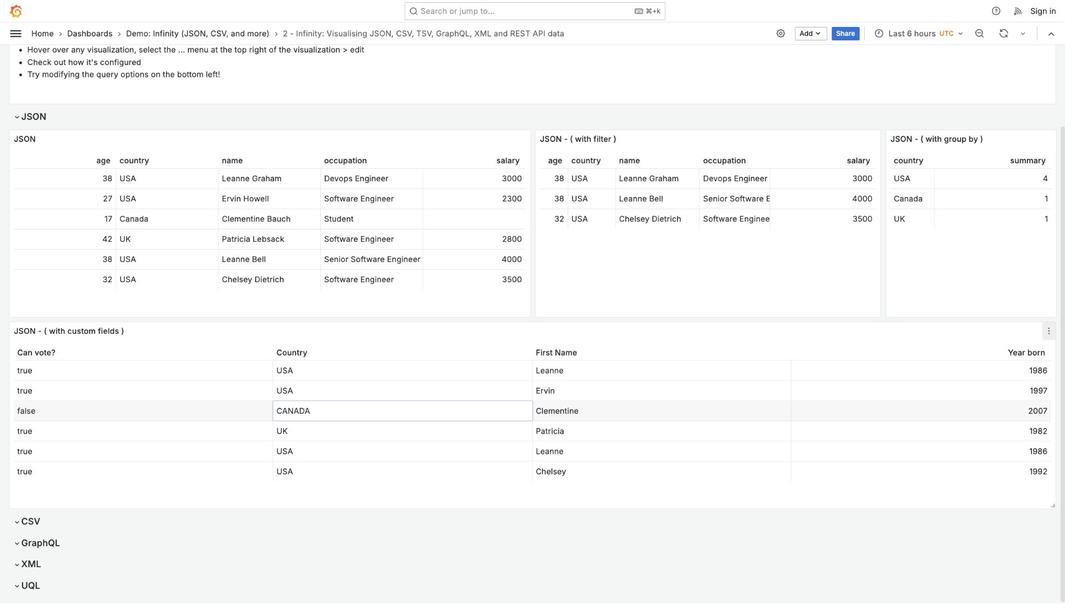 Task type: describe. For each thing, give the bounding box(es) containing it.
help image
[[992, 6, 1002, 16]]

news image
[[1014, 6, 1024, 16]]

grafana image
[[9, 4, 22, 18]]



Task type: locate. For each thing, give the bounding box(es) containing it.
menu for panel with title json - ( with custom fields ) image
[[1045, 327, 1054, 336]]

auto refresh turned off. choose refresh time interval image
[[1019, 29, 1028, 38]]

cell
[[14, 169, 116, 188], [116, 169, 219, 188], [219, 169, 321, 188], [321, 169, 423, 188], [423, 169, 526, 188], [540, 169, 568, 188], [568, 169, 616, 188], [616, 169, 700, 188], [700, 169, 770, 188], [770, 169, 876, 188], [891, 169, 935, 188], [935, 169, 1052, 188], [14, 189, 116, 209], [116, 189, 219, 209], [219, 189, 321, 209], [321, 189, 423, 209], [423, 189, 526, 209], [540, 189, 568, 209], [568, 189, 616, 209], [616, 189, 700, 209], [700, 189, 770, 209], [770, 189, 876, 209], [891, 189, 935, 209], [935, 189, 1052, 209], [14, 209, 116, 229], [116, 209, 219, 229], [219, 209, 321, 229], [321, 209, 423, 229], [423, 209, 526, 229], [540, 209, 568, 229], [568, 209, 616, 229], [616, 209, 700, 229], [700, 209, 770, 229], [770, 209, 876, 229], [891, 209, 935, 229], [935, 209, 1052, 229], [14, 229, 116, 249], [116, 229, 219, 249], [219, 229, 321, 249], [321, 229, 423, 249], [423, 229, 526, 249], [14, 250, 116, 269], [116, 250, 219, 269], [219, 250, 321, 269], [321, 250, 423, 269], [423, 250, 526, 269], [14, 270, 116, 289], [116, 270, 219, 289], [219, 270, 321, 289], [321, 270, 423, 289], [423, 270, 526, 289], [14, 361, 273, 380], [273, 361, 533, 380], [533, 361, 792, 380], [792, 361, 1052, 380], [14, 381, 273, 401], [273, 381, 533, 401], [533, 381, 792, 401], [792, 381, 1052, 401], [14, 401, 273, 421], [273, 401, 533, 421], [533, 401, 792, 421], [792, 401, 1052, 421], [14, 421, 273, 441], [273, 421, 533, 441], [533, 421, 792, 441], [792, 421, 1052, 441], [14, 442, 273, 461], [273, 442, 533, 461], [533, 442, 792, 461], [792, 442, 1052, 461], [14, 462, 273, 481], [273, 462, 533, 481], [533, 462, 792, 481], [792, 462, 1052, 481]]

table header row
[[14, 153, 526, 168], [540, 153, 876, 168], [891, 153, 1052, 168], [14, 345, 1052, 360]]

zoom out time range image
[[975, 28, 985, 38]]

dashboard settings image
[[776, 28, 786, 38]]

refresh dashboard image
[[1000, 28, 1010, 38]]

open menu image
[[9, 27, 22, 40]]

row
[[14, 169, 526, 189], [540, 169, 876, 189], [891, 169, 1052, 189], [14, 189, 526, 209], [540, 189, 876, 209], [891, 189, 1052, 209], [14, 209, 526, 229], [540, 209, 876, 229], [891, 209, 1052, 229], [14, 229, 526, 250], [14, 250, 526, 270], [14, 270, 526, 290], [14, 361, 1052, 381], [14, 381, 1052, 401], [14, 401, 1052, 421], [14, 421, 1052, 442], [14, 442, 1052, 462], [14, 462, 1052, 482]]



Task type: vqa. For each thing, say whether or not it's contained in the screenshot.
Help image
yes



